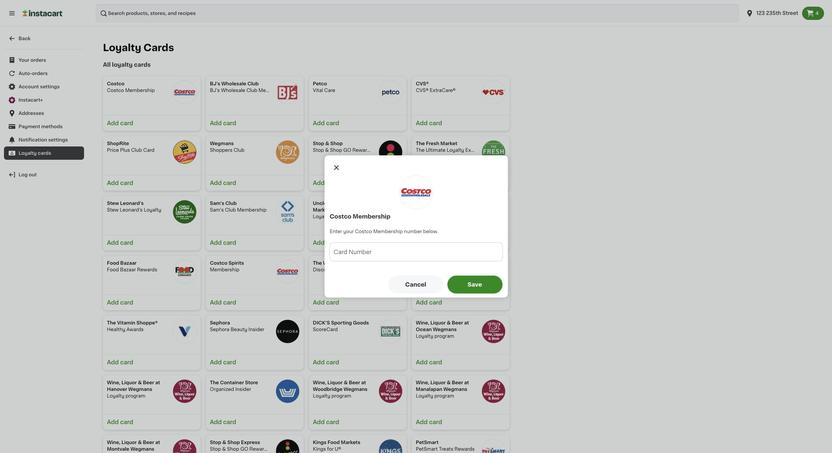 Task type: describe. For each thing, give the bounding box(es) containing it.
healthy
[[107, 327, 125, 332]]

care
[[324, 88, 335, 93]]

rewards inside food bazaar food bazaar rewards
[[137, 267, 157, 272]]

beer for wine, liquor & beer at hanover wegmans
[[143, 380, 154, 385]]

card for cvs® cvs® extracare®
[[429, 121, 442, 126]]

cancel
[[405, 282, 426, 287]]

stop & shop stop & shop go rewards card
[[313, 141, 385, 152]]

woodbridge
[[313, 387, 343, 392]]

petco image
[[379, 80, 403, 104]]

below.
[[423, 229, 438, 234]]

the fresh market image
[[482, 140, 506, 164]]

add for wine, liquor & beer at manalapan wegmans loyalty program
[[416, 420, 428, 425]]

sephora image
[[276, 320, 300, 343]]

log
[[19, 172, 28, 177]]

food inside kings food markets kings for u®
[[328, 440, 340, 445]]

dick's
[[313, 321, 330, 325]]

add card for costco spirits membership
[[210, 300, 236, 305]]

your orders link
[[4, 53, 84, 67]]

notification settings link
[[4, 133, 84, 146]]

loyalty inside uncle giuseppe's marketplace loyalty program
[[313, 214, 330, 219]]

the for the container store organized insider
[[210, 380, 219, 385]]

petco
[[313, 81, 327, 86]]

liquor for manalapan
[[430, 380, 446, 385]]

the wine shop image
[[379, 260, 403, 284]]

loyalty cards
[[103, 43, 174, 52]]

add card for wine, liquor & beer at ocean wegmans loyalty program
[[416, 360, 442, 365]]

auto-orders
[[19, 71, 48, 76]]

add for the fresh market the ultimate loyalty experience
[[416, 180, 428, 186]]

dick's sporting goods scorecard
[[313, 321, 369, 332]]

add card for wine, liquor & beer at woodbridge wegmans loyalty program
[[313, 420, 339, 425]]

add card for wine, liquor & beer at manalapan wegmans loyalty program
[[416, 420, 442, 425]]

auto-orders link
[[4, 67, 84, 80]]

insider inside sephora sephora beauty insider
[[249, 327, 264, 332]]

add card for costco costco membership
[[107, 121, 133, 126]]

account settings link
[[4, 80, 84, 93]]

fresh
[[426, 141, 439, 146]]

wine, liquor & beer at woodbridge wegmans loyalty program
[[313, 380, 368, 398]]

sporting
[[331, 321, 352, 325]]

costco for costco spirits membership
[[210, 261, 227, 265]]

wine, liquor & beer at montvale wegmans image
[[173, 439, 197, 453]]

vitamin
[[117, 321, 135, 325]]

add for staples staples rewards
[[416, 300, 428, 305]]

methods
[[41, 124, 63, 129]]

giuseppe's
[[328, 201, 355, 206]]

loyalty inside wine, liquor & beer at ocean wegmans loyalty program
[[416, 334, 433, 339]]

food bazaar food bazaar rewards
[[107, 261, 157, 272]]

2 cvs® from the top
[[416, 88, 429, 93]]

1 sephora from the top
[[210, 321, 230, 325]]

the container store image
[[276, 379, 300, 403]]

petco vital care
[[313, 81, 335, 93]]

add for sephora sephora beauty insider
[[210, 360, 222, 365]]

bj's wholesale club bj's wholesale club membership
[[210, 81, 288, 93]]

account
[[19, 84, 39, 89]]

cancel button
[[388, 276, 443, 294]]

4
[[816, 11, 819, 16]]

express
[[241, 440, 260, 445]]

0 vertical spatial bazaar
[[120, 261, 137, 265]]

loyalty inside stew leonard's stew leonard's loyalty
[[144, 208, 161, 212]]

add card for bj's wholesale club bj's wholesale club membership
[[210, 121, 236, 126]]

foodtown image
[[482, 200, 506, 224]]

sam's club sam's club membership
[[210, 201, 267, 212]]

1 petsmart from the top
[[416, 440, 439, 445]]

card for wine, liquor & beer at woodbridge wegmans loyalty program
[[326, 420, 339, 425]]

add card button for wine, liquor & beer at hanover wegmans loyalty program
[[103, 414, 201, 430]]

stop & shop express stop & shop go rewards card
[[210, 440, 282, 451]]

program inside uncle giuseppe's marketplace loyalty program
[[332, 214, 351, 219]]

go inside stop & shop stop & shop go rewards card
[[343, 148, 351, 152]]

uncle giuseppe's marketplace image
[[379, 200, 403, 224]]

card for wegmans shoppers club
[[223, 180, 236, 186]]

4 button
[[802, 7, 824, 20]]

card for the container store organized insider
[[223, 420, 236, 425]]

orders for your orders
[[31, 58, 46, 62]]

the for the vitamin shoppe® healthy awards
[[107, 321, 116, 325]]

add for food bazaar food bazaar rewards
[[107, 300, 119, 305]]

the for the wine shop discount wine club
[[313, 261, 322, 265]]

save
[[468, 282, 482, 287]]

add for wine, liquor & beer at hanover wegmans loyalty program
[[107, 420, 119, 425]]

add card button for dick's sporting goods scorecard
[[309, 354, 407, 370]]

card inside the 'shoprite price plus club card'
[[143, 148, 155, 152]]

card for shoprite price plus club card
[[120, 180, 133, 186]]

add card for staples staples rewards
[[416, 300, 442, 305]]

staples image
[[482, 260, 506, 284]]

membership inside 'bj's wholesale club bj's wholesale club membership'
[[259, 88, 288, 93]]

montvale
[[107, 447, 129, 451]]

add for the container store organized insider
[[210, 420, 222, 425]]

notification settings
[[19, 138, 68, 142]]

add card for dick's sporting goods scorecard
[[313, 360, 339, 365]]

log out
[[19, 172, 37, 177]]

foodtown loyalty program
[[416, 201, 454, 212]]

club inside the 'shoprite price plus club card'
[[131, 148, 142, 152]]

notification
[[19, 138, 47, 142]]

add card for shoprite price plus club card
[[107, 180, 133, 186]]

markets
[[341, 440, 360, 445]]

vital
[[313, 88, 323, 93]]

wine, liquor & beer at ocean wegmans loyalty program
[[416, 321, 469, 339]]

spirits
[[229, 261, 244, 265]]

add for dick's sporting goods scorecard
[[313, 360, 325, 365]]

account settings
[[19, 84, 60, 89]]

costco for costco membership
[[330, 214, 351, 219]]

the vitamin shoppe® healthy awards
[[107, 321, 158, 332]]

wine, for wine, liquor & beer at hanover wegmans
[[107, 380, 120, 385]]

wine, liquor & beer at montvale wegmans
[[107, 440, 160, 451]]

back link
[[4, 32, 84, 45]]

wegmans inside wine, liquor & beer at montvale wegmans
[[130, 447, 154, 451]]

dick's sporting goods image
[[379, 320, 403, 343]]

addresses link
[[4, 107, 84, 120]]

shoppe®
[[136, 321, 158, 325]]

instacart+ link
[[4, 93, 84, 107]]

add for sam's club sam's club membership
[[210, 240, 222, 245]]

costco spirits membership
[[210, 261, 244, 272]]

kings food markets kings for u®
[[313, 440, 360, 451]]

card for bj's wholesale club bj's wholesale club membership
[[223, 121, 236, 126]]

auto-
[[19, 71, 32, 76]]

petsmart petsmart treats rewards
[[416, 440, 475, 451]]

card for staples staples rewards
[[429, 300, 442, 305]]

plus
[[120, 148, 130, 152]]

sephora sephora beauty insider
[[210, 321, 264, 332]]

shop for the wine shop discount wine club
[[336, 261, 349, 265]]

manalapan
[[416, 387, 442, 392]]

& inside wine, liquor & beer at montvale wegmans
[[138, 440, 142, 445]]

staples staples rewards
[[416, 261, 455, 272]]

0 vertical spatial cards
[[134, 62, 151, 67]]

the fresh market the ultimate loyalty experience
[[416, 141, 492, 152]]

rewards inside petsmart petsmart treats rewards
[[455, 447, 475, 451]]

card for wine, liquor & beer at ocean wegmans loyalty program
[[429, 360, 442, 365]]

instacart+
[[19, 98, 43, 102]]

program for wine, liquor & beer at manalapan wegmans loyalty program
[[435, 394, 454, 398]]

insider inside the container store organized insider
[[235, 387, 251, 392]]

add card for the vitamin shoppe® healthy awards
[[107, 360, 133, 365]]

hanover
[[107, 387, 127, 392]]

add card button for bj's wholesale club bj's wholesale club membership
[[206, 115, 304, 131]]

& inside the wine, liquor & beer at hanover wegmans loyalty program
[[138, 380, 142, 385]]

discount
[[313, 267, 334, 272]]

store
[[245, 380, 258, 385]]

the vitamin shoppe® image
[[173, 320, 197, 343]]

loyalty up loyalty
[[103, 43, 141, 52]]

payment methods link
[[4, 120, 84, 133]]

wegmans inside "wegmans shoppers club"
[[210, 141, 234, 146]]

stop & shop image
[[379, 140, 403, 164]]

shoprite image
[[173, 140, 197, 164]]

foodtown
[[416, 201, 440, 206]]

add card button for wegmans shoppers club
[[206, 175, 304, 191]]

settings for account settings
[[40, 84, 60, 89]]

add for foodtown loyalty program
[[416, 240, 428, 245]]

membership inside sam's club sam's club membership
[[237, 208, 267, 212]]

wegmans for wine, liquor & beer at hanover wegmans
[[128, 387, 152, 392]]

at inside wine, liquor & beer at montvale wegmans
[[155, 440, 160, 445]]

all loyalty cards
[[103, 62, 151, 67]]

shop for stop & shop express stop & shop go rewards card
[[227, 440, 240, 445]]

wine, liquor & beer at manalapan wegmans loyalty program
[[416, 380, 469, 398]]

add card button for the wine shop discount wine club
[[309, 295, 407, 310]]

all
[[103, 62, 111, 67]]

shoprite price plus club card
[[107, 141, 155, 152]]

club inside the wine shop discount wine club
[[348, 267, 359, 272]]

card for uncle giuseppe's marketplace loyalty program
[[326, 240, 339, 245]]

rewards inside the staples staples rewards
[[435, 267, 455, 272]]

loyalty inside the foodtown loyalty program
[[416, 208, 433, 212]]

2 sephora from the top
[[210, 327, 229, 332]]

card for stew leonard's stew leonard's loyalty
[[120, 240, 133, 245]]

card for stop & shop stop & shop go rewards card
[[326, 180, 339, 186]]

add for uncle giuseppe's marketplace loyalty program
[[313, 240, 325, 245]]

add card for cvs® cvs® extracare®
[[416, 121, 442, 126]]

1 staples from the top
[[416, 261, 434, 265]]

beer for wine, liquor & beer at woodbridge wegmans
[[349, 380, 360, 385]]

costco image
[[173, 80, 197, 104]]

add for stop & shop stop & shop go rewards card
[[313, 180, 325, 186]]

add card for the container store organized insider
[[210, 420, 236, 425]]

kings food markets image
[[379, 439, 403, 453]]

card for foodtown loyalty program
[[429, 240, 442, 245]]

card for the vitamin shoppe® healthy awards
[[120, 360, 133, 365]]

out
[[29, 172, 37, 177]]

add card for foodtown loyalty program
[[416, 240, 442, 245]]

your orders
[[19, 58, 46, 62]]

enter
[[330, 229, 342, 234]]

1 stew from the top
[[107, 201, 119, 206]]

add for costco costco membership
[[107, 121, 119, 126]]

enter your costco membership number below.
[[330, 229, 438, 234]]

1 vertical spatial leonard's
[[120, 208, 143, 212]]

add for the wine shop discount wine club
[[313, 300, 325, 305]]

log out link
[[4, 168, 84, 181]]



Task type: vqa. For each thing, say whether or not it's contained in the screenshot.


Task type: locate. For each thing, give the bounding box(es) containing it.
1 cvs® from the top
[[416, 81, 429, 86]]

settings inside "link"
[[48, 138, 68, 142]]

loyalty down foodtown at top
[[416, 208, 433, 212]]

card up food bazaar food bazaar rewards on the left bottom of the page
[[120, 240, 133, 245]]

settings down auto-orders link
[[40, 84, 60, 89]]

petsmart image
[[482, 439, 506, 453]]

0 vertical spatial wine
[[323, 261, 335, 265]]

card inside stop & shop stop & shop go rewards card
[[374, 148, 385, 152]]

1 horizontal spatial cards
[[134, 62, 151, 67]]

wegmans shoppers club
[[210, 141, 245, 152]]

go inside stop & shop express stop & shop go rewards card
[[240, 447, 248, 451]]

sam's club image
[[276, 200, 300, 224]]

wine, liquor & beer at ocean wegmans image
[[482, 320, 506, 343]]

wine, inside the wine, liquor & beer at hanover wegmans loyalty program
[[107, 380, 120, 385]]

wegmans for wine, liquor & beer at woodbridge wegmans
[[344, 387, 368, 392]]

at left wine, liquor & beer at montvale wegmans image
[[155, 440, 160, 445]]

0 horizontal spatial cards
[[38, 151, 51, 155]]

bj's wholesale club image
[[276, 80, 300, 104]]

card
[[120, 121, 133, 126], [223, 121, 236, 126], [326, 121, 339, 126], [429, 121, 442, 126], [120, 180, 133, 186], [223, 180, 236, 186], [326, 180, 339, 186], [429, 180, 442, 186], [120, 240, 133, 245], [223, 240, 236, 245], [326, 240, 339, 245], [429, 240, 442, 245], [120, 300, 133, 305], [223, 300, 236, 305], [326, 300, 339, 305], [429, 300, 442, 305], [120, 360, 133, 365], [223, 360, 236, 365], [326, 360, 339, 365], [429, 360, 442, 365], [120, 420, 133, 425], [223, 420, 236, 425], [326, 420, 339, 425], [429, 420, 442, 425]]

at for wine, liquor & beer at woodbridge wegmans
[[361, 380, 366, 385]]

1 horizontal spatial wine
[[335, 267, 347, 272]]

card up wine, liquor & beer at montvale wegmans
[[120, 420, 133, 425]]

costco membership dialog
[[324, 155, 508, 298]]

1 vertical spatial food
[[107, 267, 119, 272]]

wine up discount at the bottom left of page
[[323, 261, 335, 265]]

add card button
[[103, 115, 201, 131], [206, 115, 304, 131], [309, 115, 407, 131], [412, 115, 510, 131], [103, 175, 201, 191], [206, 175, 304, 191], [309, 175, 407, 191], [412, 175, 510, 191], [103, 235, 201, 250], [206, 235, 304, 250], [309, 235, 407, 250], [412, 235, 510, 250], [103, 295, 201, 310], [206, 295, 304, 310], [309, 295, 407, 310], [412, 295, 510, 310], [103, 354, 201, 370], [206, 354, 304, 370], [309, 354, 407, 370], [412, 354, 510, 370], [103, 414, 201, 430], [206, 414, 304, 430], [309, 414, 407, 430], [412, 414, 510, 430]]

card for costco costco membership
[[120, 121, 133, 126]]

staples up cancel
[[416, 261, 434, 265]]

costco for costco costco membership
[[107, 81, 124, 86]]

stew leonard's image
[[173, 200, 197, 224]]

wine, up ocean
[[416, 321, 429, 325]]

add card up sephora sephora beauty insider
[[210, 300, 236, 305]]

wine, liquor & beer at hanover wegmans image
[[173, 379, 197, 403]]

payment
[[19, 124, 40, 129]]

1 vertical spatial kings
[[313, 447, 326, 451]]

the up healthy
[[107, 321, 116, 325]]

wine, up woodbridge
[[313, 380, 326, 385]]

wine, liquor & beer at hanover wegmans loyalty program
[[107, 380, 160, 398]]

u®
[[335, 447, 341, 451]]

add card up vitamin
[[107, 300, 133, 305]]

settings down methods
[[48, 138, 68, 142]]

wine, up manalapan
[[416, 380, 429, 385]]

loyalty inside wine, liquor & beer at woodbridge wegmans loyalty program
[[313, 394, 330, 398]]

orders up account settings
[[32, 71, 48, 76]]

instacart logo image
[[23, 9, 62, 17]]

card
[[143, 148, 155, 152], [374, 148, 385, 152], [271, 447, 282, 451]]

your
[[19, 58, 29, 62]]

wegmans right hanover
[[128, 387, 152, 392]]

add card button for staples staples rewards
[[412, 295, 510, 310]]

sephora
[[210, 321, 230, 325], [210, 327, 229, 332]]

the
[[416, 141, 425, 146], [416, 148, 425, 152], [313, 261, 322, 265], [107, 321, 116, 325], [210, 380, 219, 385]]

& inside wine, liquor & beer at woodbridge wegmans loyalty program
[[344, 380, 348, 385]]

at for wine, liquor & beer at hanover wegmans
[[155, 380, 160, 385]]

orders up auto-orders
[[31, 58, 46, 62]]

wegmans right montvale
[[130, 447, 154, 451]]

add for wine, liquor & beer at ocean wegmans loyalty program
[[416, 360, 428, 365]]

settings for notification settings
[[48, 138, 68, 142]]

at inside wine, liquor & beer at manalapan wegmans loyalty program
[[464, 380, 469, 385]]

food
[[107, 261, 119, 265], [107, 267, 119, 272], [328, 440, 340, 445]]

1 vertical spatial cards
[[38, 151, 51, 155]]

0 vertical spatial leonard's
[[120, 201, 144, 206]]

add card for stew leonard's stew leonard's loyalty
[[107, 240, 133, 245]]

loyalty
[[112, 62, 133, 67]]

card up the giuseppe's
[[326, 180, 339, 186]]

shop for stop & shop stop & shop go rewards card
[[330, 141, 343, 146]]

liquor inside the wine, liquor & beer at hanover wegmans loyalty program
[[121, 380, 137, 385]]

back
[[19, 36, 31, 41]]

card up container
[[223, 360, 236, 365]]

add for the vitamin shoppe® healthy awards
[[107, 360, 119, 365]]

the inside the vitamin shoppe® healthy awards
[[107, 321, 116, 325]]

your
[[343, 229, 354, 234]]

membership inside costco spirits membership
[[210, 267, 239, 272]]

2 stew from the top
[[107, 208, 119, 212]]

kings left for
[[313, 447, 326, 451]]

kings left markets
[[313, 440, 326, 445]]

liquor for hanover
[[121, 380, 137, 385]]

rewards inside stop & shop stop & shop go rewards card
[[352, 148, 373, 152]]

0 vertical spatial petsmart
[[416, 440, 439, 445]]

wine right discount at the bottom left of page
[[335, 267, 347, 272]]

card up vitamin
[[120, 300, 133, 305]]

1 vertical spatial sephora
[[210, 327, 229, 332]]

beauty
[[231, 327, 247, 332]]

staples up cancel button
[[416, 267, 433, 272]]

1 vertical spatial insider
[[235, 387, 251, 392]]

costco membership
[[330, 214, 390, 219]]

wegmans inside wine, liquor & beer at manalapan wegmans loyalty program
[[443, 387, 467, 392]]

1 sam's from the top
[[210, 201, 224, 206]]

card inside stop & shop express stop & shop go rewards card
[[271, 447, 282, 451]]

card for petco vital care
[[326, 121, 339, 126]]

wegmans
[[210, 141, 234, 146], [433, 327, 457, 332], [128, 387, 152, 392], [344, 387, 368, 392], [443, 387, 467, 392], [130, 447, 154, 451]]

at inside wine, liquor & beer at woodbridge wegmans loyalty program
[[361, 380, 366, 385]]

add card for wine, liquor & beer at hanover wegmans loyalty program
[[107, 420, 133, 425]]

wine, inside wine, liquor & beer at woodbridge wegmans loyalty program
[[313, 380, 326, 385]]

beer for wine, liquor & beer at ocean wegmans
[[452, 321, 463, 325]]

loyalty down marketplace
[[313, 214, 330, 219]]

0 vertical spatial sephora
[[210, 321, 230, 325]]

0 vertical spatial settings
[[40, 84, 60, 89]]

shop inside the wine shop discount wine club
[[336, 261, 349, 265]]

liquor up ocean
[[430, 321, 446, 325]]

add card for the fresh market the ultimate loyalty experience
[[416, 180, 442, 186]]

card up sporting at the bottom left
[[326, 300, 339, 305]]

add card button for foodtown loyalty program
[[412, 235, 510, 250]]

add card up costco spirits membership at the left of page
[[210, 240, 236, 245]]

2 staples from the top
[[416, 267, 433, 272]]

cards down the "loyalty cards"
[[134, 62, 151, 67]]

wine, liquor & beer at woodbridge wegmans image
[[379, 379, 403, 403]]

add card up montvale
[[107, 420, 133, 425]]

add card button for stew leonard's stew leonard's loyalty
[[103, 235, 201, 250]]

cvs® right petco image
[[416, 81, 429, 86]]

loyalty left stew leonard's image
[[144, 208, 161, 212]]

add card
[[107, 121, 133, 126], [210, 121, 236, 126], [313, 121, 339, 126], [416, 121, 442, 126], [107, 180, 133, 186], [210, 180, 236, 186], [313, 180, 339, 186], [416, 180, 442, 186], [107, 240, 133, 245], [210, 240, 236, 245], [313, 240, 339, 245], [416, 240, 442, 245], [107, 300, 133, 305], [210, 300, 236, 305], [313, 300, 339, 305], [416, 300, 442, 305], [107, 360, 133, 365], [210, 360, 236, 365], [313, 360, 339, 365], [416, 360, 442, 365], [107, 420, 133, 425], [210, 420, 236, 425], [313, 420, 339, 425], [416, 420, 442, 425]]

wegmans image
[[276, 140, 300, 164]]

cards
[[134, 62, 151, 67], [38, 151, 51, 155]]

costco inside costco spirits membership
[[210, 261, 227, 265]]

add for stew leonard's stew leonard's loyalty
[[107, 240, 119, 245]]

add card up kings food markets kings for u®
[[313, 420, 339, 425]]

add card button for sam's club sam's club membership
[[206, 235, 304, 250]]

wegmans right woodbridge
[[344, 387, 368, 392]]

orders
[[31, 58, 46, 62], [32, 71, 48, 76]]

cards down notification settings "link"
[[38, 151, 51, 155]]

wegmans inside wine, liquor & beer at ocean wegmans loyalty program
[[433, 327, 457, 332]]

add card up "wegmans shoppers club"
[[210, 121, 236, 126]]

wine, for wine, liquor & beer at manalapan wegmans
[[416, 380, 429, 385]]

0 vertical spatial bj's
[[210, 81, 220, 86]]

add card up container
[[210, 360, 236, 365]]

uncle giuseppe's marketplace loyalty program
[[313, 201, 355, 219]]

the up organized
[[210, 380, 219, 385]]

add card for food bazaar food bazaar rewards
[[107, 300, 133, 305]]

addresses
[[19, 111, 44, 116]]

food bazaar image
[[173, 260, 197, 284]]

2 horizontal spatial card
[[374, 148, 385, 152]]

the up discount at the bottom left of page
[[313, 261, 322, 265]]

program inside the foodtown loyalty program
[[435, 208, 454, 212]]

stew leonard's stew leonard's loyalty
[[107, 201, 161, 212]]

0 vertical spatial cvs®
[[416, 81, 429, 86]]

program inside wine, liquor & beer at ocean wegmans loyalty program
[[435, 334, 454, 339]]

add card button for food bazaar food bazaar rewards
[[103, 295, 201, 310]]

insider down store
[[235, 387, 251, 392]]

0 horizontal spatial wine
[[323, 261, 335, 265]]

leonard's
[[120, 201, 144, 206], [120, 208, 143, 212]]

add card button for sephora sephora beauty insider
[[206, 354, 304, 370]]

1 horizontal spatial card
[[271, 447, 282, 451]]

card up foodtown at top
[[429, 180, 442, 186]]

0 vertical spatial wholesale
[[221, 81, 246, 86]]

card up woodbridge
[[326, 360, 339, 365]]

liquor up montvale
[[121, 440, 137, 445]]

orders for auto-orders
[[32, 71, 48, 76]]

2 bj's from the top
[[210, 88, 220, 93]]

add card for uncle giuseppe's marketplace loyalty program
[[313, 240, 339, 245]]

card up stew leonard's stew leonard's loyalty
[[120, 180, 133, 186]]

add card down enter
[[313, 240, 339, 245]]

petsmart
[[416, 440, 439, 445], [416, 447, 438, 451]]

0 horizontal spatial card
[[143, 148, 155, 152]]

loyalty inside the wine, liquor & beer at hanover wegmans loyalty program
[[107, 394, 124, 398]]

2 petsmart from the top
[[416, 447, 438, 451]]

program inside the wine, liquor & beer at hanover wegmans loyalty program
[[126, 394, 145, 398]]

card up sephora sephora beauty insider
[[223, 300, 236, 305]]

stop
[[313, 141, 324, 146], [313, 148, 324, 152], [210, 440, 221, 445], [210, 447, 221, 451]]

card for the wine shop discount wine club
[[326, 300, 339, 305]]

liquor inside wine, liquor & beer at montvale wegmans
[[121, 440, 137, 445]]

loyalty
[[103, 43, 141, 52], [447, 148, 464, 152], [19, 151, 37, 155], [144, 208, 161, 212], [416, 208, 433, 212], [313, 214, 330, 219], [416, 334, 433, 339], [107, 394, 124, 398], [313, 394, 330, 398], [416, 394, 433, 398]]

card up kings food markets kings for u®
[[326, 420, 339, 425]]

add card up woodbridge
[[313, 360, 339, 365]]

market
[[441, 141, 457, 146]]

uncle
[[313, 201, 327, 206]]

loyalty down manalapan
[[416, 394, 433, 398]]

beer for wine, liquor & beer at manalapan wegmans
[[452, 380, 463, 385]]

card down cancel button
[[429, 300, 442, 305]]

club
[[247, 81, 259, 86], [246, 88, 257, 93], [131, 148, 142, 152], [234, 148, 245, 152], [225, 201, 237, 206], [225, 208, 236, 212], [348, 267, 359, 272]]

wine, up montvale
[[107, 440, 120, 445]]

at left wine, liquor & beer at woodbridge wegmans image
[[361, 380, 366, 385]]

1 vertical spatial wholesale
[[221, 88, 245, 93]]

add for bj's wholesale club bj's wholesale club membership
[[210, 121, 222, 126]]

liquor for woodbridge
[[327, 380, 343, 385]]

organized
[[210, 387, 234, 392]]

program inside wine, liquor & beer at manalapan wegmans loyalty program
[[435, 394, 454, 398]]

ultimate
[[426, 148, 446, 152]]

2 kings from the top
[[313, 447, 326, 451]]

beer inside wine, liquor & beer at montvale wegmans
[[143, 440, 154, 445]]

go
[[343, 148, 351, 152], [240, 447, 248, 451]]

1 vertical spatial sam's
[[210, 208, 224, 212]]

add card for sam's club sam's club membership
[[210, 240, 236, 245]]

add card for sephora sephora beauty insider
[[210, 360, 236, 365]]

1 vertical spatial staples
[[416, 267, 433, 272]]

add card up stop & shop stop & shop go rewards card on the left top
[[313, 121, 339, 126]]

staples
[[416, 261, 434, 265], [416, 267, 433, 272]]

price
[[107, 148, 119, 152]]

shoprite
[[107, 141, 129, 146]]

1 horizontal spatial go
[[343, 148, 351, 152]]

cvs®
[[416, 81, 429, 86], [416, 88, 429, 93]]

0 vertical spatial orders
[[31, 58, 46, 62]]

loyalty down woodbridge
[[313, 394, 330, 398]]

the left fresh
[[416, 141, 425, 146]]

shoppers
[[210, 148, 232, 152]]

the container store organized insider
[[210, 380, 258, 392]]

card for wine, liquor & beer at hanover wegmans loyalty program
[[120, 420, 133, 425]]

add card button for costco costco membership
[[103, 115, 201, 131]]

wegmans for wine, liquor & beer at manalapan wegmans
[[443, 387, 467, 392]]

card up fresh
[[429, 121, 442, 126]]

add card button for the container store organized insider
[[206, 414, 304, 430]]

at for wine, liquor & beer at ocean wegmans
[[464, 321, 469, 325]]

at inside the wine, liquor & beer at hanover wegmans loyalty program
[[155, 380, 160, 385]]

bj's
[[210, 81, 220, 86], [210, 88, 220, 93]]

club inside "wegmans shoppers club"
[[234, 148, 245, 152]]

card for the fresh market the ultimate loyalty experience
[[429, 180, 442, 186]]

treats
[[439, 447, 453, 451]]

wine, inside wine, liquor & beer at montvale wegmans
[[107, 440, 120, 445]]

1 vertical spatial cvs®
[[416, 88, 429, 93]]

scorecard
[[313, 327, 338, 332]]

wine, for wine, liquor & beer at ocean wegmans
[[416, 321, 429, 325]]

0 vertical spatial kings
[[313, 440, 326, 445]]

add card button for shoprite price plus club card
[[103, 175, 201, 191]]

add
[[107, 121, 119, 126], [210, 121, 222, 126], [313, 121, 325, 126], [416, 121, 428, 126], [107, 180, 119, 186], [210, 180, 222, 186], [313, 180, 325, 186], [416, 180, 428, 186], [107, 240, 119, 245], [210, 240, 222, 245], [313, 240, 325, 245], [416, 240, 428, 245], [107, 300, 119, 305], [210, 300, 222, 305], [313, 300, 325, 305], [416, 300, 428, 305], [107, 360, 119, 365], [210, 360, 222, 365], [313, 360, 325, 365], [416, 360, 428, 365], [107, 420, 119, 425], [210, 420, 222, 425], [313, 420, 325, 425], [416, 420, 428, 425]]

liquor inside wine, liquor & beer at ocean wegmans loyalty program
[[430, 321, 446, 325]]

wegmans right ocean
[[433, 327, 457, 332]]

add card button for wine, liquor & beer at woodbridge wegmans loyalty program
[[309, 414, 407, 430]]

ocean
[[416, 327, 432, 332]]

wegmans inside the wine, liquor & beer at hanover wegmans loyalty program
[[128, 387, 152, 392]]

add card up food bazaar food bazaar rewards on the left bottom of the page
[[107, 240, 133, 245]]

loyalty down market
[[447, 148, 464, 152]]

kings
[[313, 440, 326, 445], [313, 447, 326, 451]]

0 vertical spatial insider
[[249, 327, 264, 332]]

at left wine, liquor & beer at manalapan wegmans 'image' at the right bottom
[[464, 380, 469, 385]]

awards
[[127, 327, 144, 332]]

wine, liquor & beer at manalapan wegmans image
[[482, 379, 506, 403]]

add card up foodtown at top
[[416, 180, 442, 186]]

save button
[[447, 276, 502, 294]]

loyalty cards link
[[4, 146, 84, 160]]

beer inside wine, liquor & beer at ocean wegmans loyalty program
[[452, 321, 463, 325]]

add card up uncle
[[313, 180, 339, 186]]

add card for the wine shop discount wine club
[[313, 300, 339, 305]]

number
[[404, 229, 422, 234]]

wine, inside wine, liquor & beer at ocean wegmans loyalty program
[[416, 321, 429, 325]]

add card button for uncle giuseppe's marketplace loyalty program
[[309, 235, 407, 250]]

rewards inside stop & shop express stop & shop go rewards card
[[250, 447, 270, 451]]

add card down organized
[[210, 420, 236, 425]]

0 vertical spatial stew
[[107, 201, 119, 206]]

1 vertical spatial petsmart
[[416, 447, 438, 451]]

add card button for petco vital care
[[309, 115, 407, 131]]

loyalty inside wine, liquor & beer at manalapan wegmans loyalty program
[[416, 394, 433, 398]]

card up shoprite
[[120, 121, 133, 126]]

wegmans for wine, liquor & beer at ocean wegmans
[[433, 327, 457, 332]]

add for wegmans shoppers club
[[210, 180, 222, 186]]

0 horizontal spatial go
[[240, 447, 248, 451]]

settings
[[40, 84, 60, 89], [48, 138, 68, 142]]

insider right beauty
[[249, 327, 264, 332]]

liquor inside wine, liquor & beer at woodbridge wegmans loyalty program
[[327, 380, 343, 385]]

at left 'wine, liquor & beer at ocean wegmans' image
[[464, 321, 469, 325]]

add card up shoprite
[[107, 121, 133, 126]]

cvs® cvs® extracare®
[[416, 81, 456, 93]]

wine, for wine, liquor & beer at woodbridge wegmans
[[313, 380, 326, 385]]

loyalty down ocean
[[416, 334, 433, 339]]

beer inside the wine, liquor & beer at hanover wegmans loyalty program
[[143, 380, 154, 385]]

the left the ultimate
[[416, 148, 425, 152]]

the wine shop discount wine club
[[313, 261, 359, 272]]

program for wine, liquor & beer at ocean wegmans loyalty program
[[435, 334, 454, 339]]

add card button for stop & shop stop & shop go rewards card
[[309, 175, 407, 191]]

experience
[[465, 148, 492, 152]]

& inside wine, liquor & beer at manalapan wegmans loyalty program
[[447, 380, 451, 385]]

card up petsmart petsmart treats rewards
[[429, 420, 442, 425]]

goods
[[353, 321, 369, 325]]

1 vertical spatial wine
[[335, 267, 347, 272]]

wine, up hanover
[[107, 380, 120, 385]]

card for wine, liquor & beer at manalapan wegmans loyalty program
[[429, 420, 442, 425]]

card up 'spirits'
[[223, 240, 236, 245]]

add card button for wine, liquor & beer at ocean wegmans loyalty program
[[412, 354, 510, 370]]

add for wine, liquor & beer at woodbridge wegmans loyalty program
[[313, 420, 325, 425]]

extracare®
[[430, 88, 456, 93]]

add card down cancel button
[[416, 300, 442, 305]]

program for wine, liquor & beer at hanover wegmans loyalty program
[[126, 394, 145, 398]]

card up sam's club sam's club membership
[[223, 180, 236, 186]]

2 sam's from the top
[[210, 208, 224, 212]]

0 vertical spatial sam's
[[210, 201, 224, 206]]

liquor for ocean
[[430, 321, 446, 325]]

at
[[464, 321, 469, 325], [155, 380, 160, 385], [361, 380, 366, 385], [464, 380, 469, 385], [155, 440, 160, 445]]

beer
[[452, 321, 463, 325], [143, 380, 154, 385], [349, 380, 360, 385], [452, 380, 463, 385], [143, 440, 154, 445]]

membership inside costco costco membership
[[125, 88, 155, 93]]

add for petco vital care
[[313, 121, 325, 126]]

add card button for the vitamin shoppe® healthy awards
[[103, 354, 201, 370]]

wegmans up the shoppers
[[210, 141, 234, 146]]

stop & shop express image
[[276, 439, 300, 453]]

program for wine, liquor & beer at woodbridge wegmans loyalty program
[[332, 394, 351, 398]]

for
[[327, 447, 334, 451]]

card up stop & shop express stop & shop go rewards card
[[223, 420, 236, 425]]

beer inside wine, liquor & beer at woodbridge wegmans loyalty program
[[349, 380, 360, 385]]

card down enter
[[326, 240, 339, 245]]

costco spirits image
[[276, 260, 300, 284]]

1 vertical spatial orders
[[32, 71, 48, 76]]

liquor inside wine, liquor & beer at manalapan wegmans loyalty program
[[430, 380, 446, 385]]

shop
[[330, 141, 343, 146], [330, 148, 342, 152], [336, 261, 349, 265], [227, 440, 240, 445], [227, 447, 239, 451]]

add card up fresh
[[416, 121, 442, 126]]

add card up petsmart petsmart treats rewards
[[416, 420, 442, 425]]

cvs® image
[[482, 80, 506, 104]]

2 vertical spatial food
[[328, 440, 340, 445]]

wegmans right manalapan
[[443, 387, 467, 392]]

cvs® left the extracare®
[[416, 88, 429, 93]]

card up "wegmans shoppers club"
[[223, 121, 236, 126]]

1 vertical spatial go
[[240, 447, 248, 451]]

card down the below.
[[429, 240, 442, 245]]

card for dick's sporting goods scorecard
[[326, 360, 339, 365]]

add card up 'dick's'
[[313, 300, 339, 305]]

program inside wine, liquor & beer at woodbridge wegmans loyalty program
[[332, 394, 351, 398]]

loyalty inside the fresh market the ultimate loyalty experience
[[447, 148, 464, 152]]

wine, inside wine, liquor & beer at manalapan wegmans loyalty program
[[416, 380, 429, 385]]

add card up hanover
[[107, 360, 133, 365]]

add card button for wine, liquor & beer at manalapan wegmans loyalty program
[[412, 414, 510, 430]]

card for sam's club sam's club membership
[[223, 240, 236, 245]]

add card up sam's club sam's club membership
[[210, 180, 236, 186]]

the for the fresh market the ultimate loyalty experience
[[416, 141, 425, 146]]

1 vertical spatial bj's
[[210, 88, 220, 93]]

add for costco spirits membership
[[210, 300, 222, 305]]

loyalty down notification
[[19, 151, 37, 155]]

1 vertical spatial stew
[[107, 208, 119, 212]]

the inside the wine shop discount wine club
[[313, 261, 322, 265]]

cards
[[144, 43, 174, 52]]

& inside wine, liquor & beer at ocean wegmans loyalty program
[[447, 321, 451, 325]]

card up stop & shop stop & shop go rewards card on the left top
[[326, 121, 339, 126]]

wegmans inside wine, liquor & beer at woodbridge wegmans loyalty program
[[344, 387, 368, 392]]

1 kings from the top
[[313, 440, 326, 445]]

liquor
[[430, 321, 446, 325], [121, 380, 137, 385], [327, 380, 343, 385], [430, 380, 446, 385], [121, 440, 137, 445]]

at left wine, liquor & beer at hanover wegmans image
[[155, 380, 160, 385]]

marketplace
[[313, 208, 343, 212]]

add card down the below.
[[416, 240, 442, 245]]

costco costco membership
[[107, 81, 155, 93]]

add for cvs® cvs® extracare®
[[416, 121, 428, 126]]

add card button for the fresh market the ultimate loyalty experience
[[412, 175, 510, 191]]

card up manalapan
[[429, 360, 442, 365]]

1 bj's from the top
[[210, 81, 220, 86]]

add card up stew leonard's stew leonard's loyalty
[[107, 180, 133, 186]]

the inside the container store organized insider
[[210, 380, 219, 385]]

liquor up hanover
[[121, 380, 137, 385]]

0 vertical spatial go
[[343, 148, 351, 152]]

add card button for costco spirits membership
[[206, 295, 304, 310]]

card up the wine, liquor & beer at hanover wegmans loyalty program
[[120, 360, 133, 365]]

card for food bazaar food bazaar rewards
[[120, 300, 133, 305]]

1 vertical spatial settings
[[48, 138, 68, 142]]

0 vertical spatial staples
[[416, 261, 434, 265]]

Card Number text field
[[330, 243, 502, 261]]

add card up manalapan
[[416, 360, 442, 365]]

liquor up manalapan
[[430, 380, 446, 385]]

1 vertical spatial bazaar
[[120, 267, 136, 272]]

at inside wine, liquor & beer at ocean wegmans loyalty program
[[464, 321, 469, 325]]

beer inside wine, liquor & beer at manalapan wegmans loyalty program
[[452, 380, 463, 385]]

container
[[220, 380, 244, 385]]

liquor up woodbridge
[[327, 380, 343, 385]]

stew
[[107, 201, 119, 206], [107, 208, 119, 212]]

0 vertical spatial food
[[107, 261, 119, 265]]

loyalty down hanover
[[107, 394, 124, 398]]

costco membership image
[[399, 175, 433, 209]]

card for sephora sephora beauty insider
[[223, 360, 236, 365]]

costco
[[107, 81, 124, 86], [107, 88, 124, 93], [330, 214, 351, 219], [355, 229, 372, 234], [210, 261, 227, 265]]

add card for petco vital care
[[313, 121, 339, 126]]



